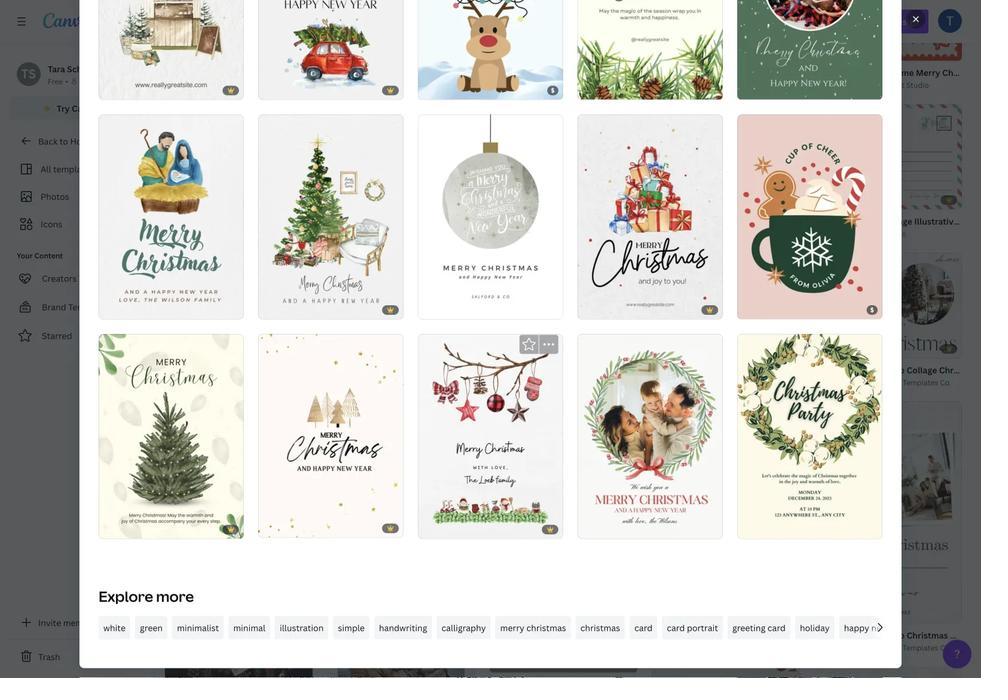 Task type: describe. For each thing, give the bounding box(es) containing it.
by inside simplistic photo collage christmas  card by marketing templates co.
[[856, 377, 865, 387]]

calligraphy link
[[437, 616, 491, 640]]

0 vertical spatial card by stephanie godbout design link
[[189, 201, 313, 213]]

studio inside red vintage frame merry christmas card by yuliia frost studio
[[906, 80, 929, 90]]

card for card portrait
[[667, 622, 685, 634]]

black and white clean merry christmas card card by kingkraf studio
[[189, 604, 371, 627]]

simplistic for simplistic photo collage christmas 
[[838, 364, 878, 376]]

minimalist photo elegant christmas card image
[[327, 624, 475, 678]]

christmas card photo collage image
[[489, 302, 637, 408]]

merry inside red vintage frame merry christmas card by yuliia frost studio
[[916, 67, 940, 78]]

yuliia
[[867, 80, 885, 90]]

christmas inside black and white clean merry christmas card card by kingkraf studio
[[309, 604, 350, 615]]

and for black
[[213, 604, 229, 615]]

collage for joy photo collage family christmas card
[[719, 465, 749, 476]]

co. inside christmas card photo collage card by marketing templates co.
[[616, 427, 627, 436]]

christmas inside white and gold elegant merry christmas greeting card card by noisy frame
[[637, 265, 678, 276]]

invite
[[38, 617, 61, 628]]

invite members
[[38, 617, 101, 628]]

all templates
[[41, 163, 94, 175]]

simple link
[[333, 616, 369, 640]]

photo for simple photo collage christmas card
[[381, 336, 406, 347]]

by inside black and white clean merry christmas card card by kingkraf studio
[[207, 617, 216, 627]]

to
[[60, 135, 68, 147]]

frame inside red vintage frame merry christmas card by yuliia frost studio
[[888, 67, 914, 78]]

brand templates
[[42, 301, 110, 313]]

card portrait link
[[662, 616, 723, 640]]

co. inside simple photo collage christmas card card by marketing templates co.
[[453, 349, 464, 359]]

card inside card by fallon travels link
[[351, 200, 368, 210]]

templates inside simplistic photo christmas card card by marketing templates co.
[[903, 643, 938, 653]]

starred
[[42, 330, 72, 341]]

christmas card photo collage card by marketing templates co.
[[513, 413, 635, 436]]

photo for simplistic photo christmas card
[[880, 630, 905, 641]]

by inside christmas photo collage card card by marketing templates co.
[[207, 468, 216, 478]]

white illustrated merry christmas and happy new year greeting card image
[[814, 667, 962, 678]]

you
[[79, 273, 94, 284]]

green forest holiday card card by kimberly o'blenes's images
[[189, 307, 312, 330]]

starred link
[[10, 324, 155, 348]]

illustration link
[[275, 616, 328, 640]]

card by basia stryjecka link
[[676, 226, 800, 238]]

minimalist link
[[172, 616, 224, 640]]

collage for simple photo collage christmas card
[[408, 336, 438, 347]]

1 horizontal spatial card by stephanie godbout design link
[[676, 626, 800, 638]]

1
[[79, 76, 83, 86]]

joy photo collage family christmas card image
[[652, 251, 800, 458]]

card inside red vintage frame merry christmas card by yuliia frost studio
[[838, 80, 854, 90]]

try canva pro
[[57, 102, 113, 114]]

christmas link
[[576, 616, 625, 640]]

collage inside christmas card photo collage card by marketing templates co.
[[605, 413, 635, 425]]

greeting inside dark green minimal happy holidays greeting card card by basia stryjecka
[[824, 214, 860, 225]]

marketing inside merry christmas photo christmas card card by marketing templates co.
[[542, 26, 576, 36]]

greeting card link
[[728, 616, 790, 640]]

pro
[[99, 102, 113, 114]]

green and red watercolor christmas greeting card image
[[258, 0, 404, 100]]

merry inside merry christmas photo christmas card card by marketing templates co.
[[513, 13, 538, 24]]

marketing inside christmas card photo collage card by marketing templates co.
[[542, 427, 576, 436]]

white inside white and gold elegant merry christmas greeting card card by noisy frame
[[513, 265, 537, 276]]

marketing inside joy photo collage family christmas card card by marketing templates co.
[[704, 478, 739, 488]]

white inside black and white clean merry christmas card card by kingkraf studio
[[231, 604, 255, 615]]

0 horizontal spatial card by stephanie godbout design
[[189, 202, 310, 212]]

christmas inside joy photo collage family christmas card card by marketing templates co.
[[780, 465, 821, 476]]

by inside 'green and orange illustrative merry card by instastudio'
[[856, 229, 865, 239]]

christmas card photo collage link
[[513, 413, 635, 426]]

card by fallon travels link
[[351, 199, 475, 211]]

basia
[[704, 227, 723, 237]]

black and gold festive merry  christmas card image
[[165, 641, 313, 678]]

photos
[[41, 191, 69, 202]]

marketing inside simplistic photo collage christmas  card by marketing templates co.
[[867, 377, 901, 387]]

white and grey simple family christmas photo card image
[[327, 373, 475, 580]]

simplistic photo christmas card image
[[814, 401, 962, 624]]

illustration
[[280, 622, 324, 634]]

white and gold elegant merry christmas greeting card image
[[489, 50, 637, 258]]

by inside christmas card photo collage card by marketing templates co.
[[532, 427, 540, 436]]

dark green minimal happy holidays greeting card image
[[652, 0, 800, 208]]

marketing inside christmas photo collage card card by marketing templates co.
[[217, 468, 252, 478]]

stryjecka
[[724, 227, 756, 237]]

brand templates link
[[10, 295, 155, 319]]

christmas inside simplistic photo christmas card card by marketing templates co.
[[907, 630, 948, 641]]

try
[[57, 102, 70, 114]]

green and orange illustrative merry link
[[838, 215, 981, 228]]

card by marketing templates co. link for simplistic photo collage christmas 
[[838, 376, 962, 388]]

holiday
[[800, 622, 830, 634]]

greeting card
[[733, 622, 786, 634]]

photos link
[[17, 185, 148, 208]]

kimberly
[[217, 320, 248, 330]]

by inside joy photo collage family christmas card card by marketing templates co.
[[694, 478, 703, 488]]

1 vertical spatial card by stephanie godbout design
[[676, 626, 797, 636]]

co. inside simplistic photo christmas card card by marketing templates co.
[[940, 643, 951, 653]]

by inside merry christmas photo christmas card card by marketing templates co.
[[532, 26, 540, 36]]

back
[[38, 135, 57, 147]]

by inside simplistic photo christmas card card by marketing templates co.
[[856, 643, 865, 653]]

noisy
[[542, 278, 561, 288]]

light green simple christmas party invitation card image
[[737, 334, 883, 539]]

handwriting link
[[374, 616, 432, 640]]

free •
[[48, 76, 68, 86]]

stephanie for top the card by stephanie godbout design link
[[217, 202, 252, 212]]

merry christmas photo christmas card link
[[513, 12, 672, 25]]

icons link
[[17, 213, 148, 235]]

photo for joy photo collage family christmas card
[[692, 465, 717, 476]]

templates inside merry christmas photo christmas card card by marketing templates co.
[[578, 26, 614, 36]]

joy
[[676, 465, 690, 476]]

simplistic photo christmas card card by marketing templates co.
[[838, 630, 969, 653]]

new
[[871, 622, 888, 634]]

christmas inside christmas card photo collage card by marketing templates co.
[[513, 413, 555, 425]]

$ for multicolor illustrated merry christmas and happy new year greeting card image
[[551, 87, 555, 95]]

dark green minimal happy holidays greeting card card by basia stryjecka
[[676, 214, 881, 237]]

godbout for top the card by stephanie godbout design link
[[254, 202, 285, 212]]

green for green and orange illustrative merry
[[838, 216, 863, 227]]

joy photo collage family christmas card link
[[676, 464, 843, 477]]

christmas inside red vintage frame merry christmas card by yuliia frost studio
[[942, 67, 981, 78]]

card by marketing templates co. link for simplistic photo christmas card
[[838, 642, 962, 654]]

black
[[189, 604, 211, 615]]

holiday link
[[795, 616, 835, 640]]

by inside red vintage frame merry christmas card by yuliia frost studio
[[856, 80, 865, 90]]

colorful minimalist illustration merry christmas card image
[[578, 115, 723, 319]]

merry for white and gold elegant merry christmas greeting card
[[610, 265, 635, 276]]

merry
[[500, 622, 524, 634]]

instastudio
[[867, 229, 906, 239]]

photo for christmas photo collage card
[[232, 455, 257, 467]]

green
[[140, 622, 163, 634]]

card by marketing templates co. link for christmas photo collage card
[[189, 467, 310, 479]]

brown green watercolor illustration merry christmas card image
[[99, 0, 244, 100]]

godbout for the rightmost the card by stephanie godbout design link
[[741, 626, 772, 636]]

images
[[288, 320, 312, 330]]

merry christmas photo christmas card card by marketing templates co.
[[513, 13, 672, 36]]

christmas photo collage card link
[[189, 454, 310, 467]]

simple photo collage christmas card image
[[327, 224, 475, 330]]

by inside dark green minimal happy holidays greeting card card by basia stryjecka
[[694, 227, 703, 237]]

follow
[[96, 273, 122, 284]]

christmas inside simplistic photo collage christmas  card by marketing templates co.
[[939, 364, 980, 376]]

happy new year
[[844, 622, 908, 634]]

holiday
[[243, 307, 275, 318]]

calligraphy
[[442, 622, 486, 634]]

creators
[[42, 273, 77, 284]]

card by marketing templates co. link for simple photo collage christmas card
[[351, 348, 475, 360]]

marketing inside simple photo collage christmas card card by marketing templates co.
[[380, 349, 414, 359]]

canva
[[72, 102, 97, 114]]

portrait
[[687, 622, 718, 634]]

green inside dark green minimal happy holidays greeting card card by basia stryjecka
[[697, 214, 721, 225]]

red vintage frame merry christmas card by yuliia frost studio
[[838, 67, 981, 90]]

content
[[34, 251, 63, 261]]



Task type: locate. For each thing, give the bounding box(es) containing it.
simplistic photo collage christmas card image
[[814, 253, 962, 358]]

1 vertical spatial simplistic
[[838, 630, 878, 641]]

1 vertical spatial frame
[[563, 278, 585, 288]]

christmas right merry
[[527, 622, 566, 634]]

simplistic for simplistic photo christmas card
[[838, 630, 878, 641]]

frame up card by yuliia frost studio link
[[888, 67, 914, 78]]

co. down christmas card photo collage link
[[616, 427, 627, 436]]

green snow merry christmas card image
[[737, 0, 883, 100]]

white left and
[[513, 265, 537, 276]]

stephanie up green forest holiday card image
[[217, 202, 252, 212]]

card by fallon travels
[[351, 200, 427, 210]]

frost
[[887, 80, 905, 90]]

photo inside simplistic photo collage christmas  card by marketing templates co.
[[880, 364, 905, 376]]

vintage
[[856, 67, 886, 78]]

co. inside merry christmas photo christmas card card by marketing templates co.
[[616, 26, 627, 36]]

0 vertical spatial white watercolor merry christmas greeting card image
[[258, 115, 404, 319]]

team
[[106, 63, 126, 74]]

1 vertical spatial white watercolor merry christmas greeting card image
[[418, 334, 563, 539]]

1 horizontal spatial greeting
[[824, 214, 860, 225]]

creators you follow
[[42, 273, 122, 284]]

top level navigation element
[[105, 10, 480, 33]]

0 horizontal spatial and
[[213, 604, 229, 615]]

christmas inside christmas photo collage card card by marketing templates co.
[[189, 455, 230, 467]]

merry right elegant
[[610, 265, 635, 276]]

green and red floral watercolor christmas greeting card image
[[578, 334, 723, 539]]

co. down 'simple photo collage christmas card' link
[[453, 349, 464, 359]]

fallon
[[380, 200, 401, 210]]

and for green
[[865, 216, 881, 227]]

green simple merry christmas card image
[[578, 0, 723, 100]]

christmas photo collage card image
[[165, 344, 313, 449]]

co. down simplistic photo collage christmas link
[[940, 377, 951, 387]]

cream and beige simple happy holidays christmas family photo card image
[[327, 0, 475, 181]]

1 horizontal spatial design
[[773, 626, 797, 636]]

frame down gold at the right top of page
[[563, 278, 585, 288]]

co. down simplistic photo christmas card link
[[940, 643, 951, 653]]

all templates link
[[17, 158, 148, 180]]

1 card from the left
[[635, 622, 653, 634]]

green gold modern minimalist business holiday christmas card image
[[418, 115, 563, 319]]

simple
[[338, 622, 365, 634]]

tara
[[48, 63, 65, 74]]

collage for simplistic photo collage christmas 
[[907, 364, 937, 376]]

2 horizontal spatial green
[[838, 216, 863, 227]]

merry up card by yuliia frost studio link
[[916, 67, 940, 78]]

white link
[[99, 616, 130, 640]]

marketing down merry christmas photo christmas card
[[542, 26, 576, 36]]

1 horizontal spatial card
[[667, 622, 685, 634]]

pastel and gold illustration aesthetic happy christmas greeting card image
[[258, 334, 404, 538]]

green left "forest"
[[189, 307, 213, 318]]

1 horizontal spatial stephanie
[[704, 626, 739, 636]]

0 vertical spatial godbout
[[254, 202, 285, 212]]

marketing down simplistic photo collage christmas link
[[867, 377, 901, 387]]

0 vertical spatial card by stephanie godbout design
[[189, 202, 310, 212]]

studio inside black and white clean merry christmas card card by kingkraf studio
[[248, 617, 271, 627]]

0 vertical spatial $
[[551, 87, 555, 95]]

by inside simple photo collage christmas card card by marketing templates co.
[[369, 349, 378, 359]]

minimal link
[[229, 616, 270, 640]]

0 horizontal spatial design
[[287, 202, 310, 212]]

free
[[48, 76, 63, 86]]

0 horizontal spatial card by stephanie godbout design link
[[189, 201, 313, 213]]

brand
[[42, 301, 66, 313]]

0 horizontal spatial white
[[231, 604, 255, 615]]

1 horizontal spatial white
[[513, 265, 537, 276]]

christmas photo collage card card by marketing templates co.
[[189, 455, 310, 478]]

0 horizontal spatial christmas
[[527, 622, 566, 634]]

photo inside simplistic photo christmas card card by marketing templates co.
[[880, 630, 905, 641]]

green inside 'green and orange illustrative merry card by instastudio'
[[838, 216, 863, 227]]

1 horizontal spatial green
[[697, 214, 721, 225]]

templates down christmas photo collage card link
[[254, 468, 289, 478]]

collage inside simple photo collage christmas card card by marketing templates co.
[[408, 336, 438, 347]]

white
[[103, 622, 126, 634]]

card by marketing templates co. link for christmas card photo collage
[[513, 426, 635, 438]]

explore more
[[99, 587, 194, 607]]

templates down simplistic photo christmas card link
[[903, 643, 938, 653]]

gold
[[556, 265, 576, 276]]

co.
[[616, 26, 627, 36], [453, 349, 464, 359], [940, 377, 951, 387], [616, 427, 627, 436], [291, 468, 302, 478], [778, 478, 789, 488], [940, 643, 951, 653]]

collage
[[408, 336, 438, 347], [907, 364, 937, 376], [605, 413, 635, 425], [259, 455, 289, 467], [719, 465, 749, 476]]

merry
[[513, 13, 538, 24], [916, 67, 940, 78], [961, 216, 981, 227], [610, 265, 635, 276], [282, 604, 307, 615]]

templates down joy photo collage family christmas card link
[[740, 478, 776, 488]]

invite members button
[[10, 611, 155, 635]]

merry inside 'green and orange illustrative merry card by instastudio'
[[961, 216, 981, 227]]

templates down 'simple photo collage christmas card' link
[[416, 349, 451, 359]]

card inside 'green and orange illustrative merry card by instastudio'
[[838, 229, 854, 239]]

christmas inside simple photo collage christmas card card by marketing templates co.
[[440, 336, 481, 347]]

0 horizontal spatial godbout
[[254, 202, 285, 212]]

0 vertical spatial white
[[513, 265, 537, 276]]

green link
[[135, 616, 167, 640]]

co. down family in the right of the page
[[778, 478, 789, 488]]

stephanie
[[217, 202, 252, 212], [704, 626, 739, 636]]

tara schultz's team element
[[17, 62, 41, 86]]

1 vertical spatial card by stephanie godbout design link
[[676, 626, 800, 638]]

photo inside christmas photo collage card card by marketing templates co.
[[232, 455, 257, 467]]

merry for black and white clean merry christmas card
[[282, 604, 307, 615]]

collage inside simplistic photo collage christmas  card by marketing templates co.
[[907, 364, 937, 376]]

minimal
[[723, 214, 756, 225]]

merry inside black and white clean merry christmas card card by kingkraf studio
[[282, 604, 307, 615]]

marketing
[[542, 26, 576, 36], [380, 349, 414, 359], [867, 377, 901, 387], [542, 427, 576, 436], [217, 468, 252, 478], [704, 478, 739, 488], [867, 643, 901, 653]]

co. down merry christmas photo christmas card link
[[616, 26, 627, 36]]

minimalist
[[177, 622, 219, 634]]

1 horizontal spatial godbout
[[741, 626, 772, 636]]

red white simple christmas photo card image
[[652, 651, 800, 678]]

2 simplistic from the top
[[838, 630, 878, 641]]

multicolor illustrated merry christmas and happy new year greeting card image
[[418, 0, 563, 100]]

templates down christmas card photo collage link
[[578, 427, 614, 436]]

0 vertical spatial frame
[[888, 67, 914, 78]]

1 vertical spatial stephanie
[[704, 626, 739, 636]]

card by marketing templates co. link for merry christmas photo christmas card
[[513, 25, 637, 37]]

all
[[41, 163, 51, 175]]

and inside 'green and orange illustrative merry card by instastudio'
[[865, 216, 881, 227]]

simplistic inside simplistic photo collage christmas  card by marketing templates co.
[[838, 364, 878, 376]]

$ for cute festive cup of cheer christmas card image
[[870, 306, 874, 314]]

simple
[[351, 336, 379, 347]]

0 horizontal spatial card
[[635, 622, 653, 634]]

card right greeting
[[768, 622, 786, 634]]

1 horizontal spatial frame
[[888, 67, 914, 78]]

simple photo collage christmas card card by marketing templates co.
[[351, 336, 503, 359]]

templates inside joy photo collage family christmas card card by marketing templates co.
[[740, 478, 776, 488]]

templates inside christmas photo collage card card by marketing templates co.
[[254, 468, 289, 478]]

collage inside christmas photo collage card card by marketing templates co.
[[259, 455, 289, 467]]

templates down you
[[68, 301, 110, 313]]

0 vertical spatial design
[[287, 202, 310, 212]]

templates inside christmas card photo collage card by marketing templates co.
[[578, 427, 614, 436]]

•
[[65, 76, 68, 86]]

green and cream traditional merry christmas card image
[[99, 334, 244, 539]]

merry right illustrative
[[961, 216, 981, 227]]

0 horizontal spatial stephanie
[[217, 202, 252, 212]]

white up card by kingkraf studio link
[[231, 604, 255, 615]]

1 christmas from the left
[[527, 622, 566, 634]]

0 horizontal spatial studio
[[248, 617, 271, 627]]

studio down clean
[[248, 617, 271, 627]]

templates
[[578, 26, 614, 36], [68, 301, 110, 313], [416, 349, 451, 359], [903, 377, 938, 387], [578, 427, 614, 436], [254, 468, 289, 478], [740, 478, 776, 488], [903, 643, 938, 653]]

0 horizontal spatial frame
[[563, 278, 585, 288]]

green right holidays
[[838, 216, 863, 227]]

templates inside simple photo collage christmas card card by marketing templates co.
[[416, 349, 451, 359]]

tara schultz's team
[[48, 63, 126, 74]]

simple photo collage christmas card link
[[351, 335, 503, 348]]

dark green minimal happy holidays greeting card link
[[676, 213, 881, 226]]

and up kingkraf
[[213, 604, 229, 615]]

greeting inside white and gold elegant merry christmas greeting card card by noisy frame
[[680, 265, 715, 276]]

1 vertical spatial design
[[773, 626, 797, 636]]

card inside simplistic photo collage christmas  card by marketing templates co.
[[838, 377, 854, 387]]

merry down merry christmas photo christmas card
[[513, 13, 538, 24]]

photo for simplistic photo collage christmas 
[[880, 364, 905, 376]]

card portrait
[[667, 622, 718, 634]]

2 horizontal spatial card
[[768, 622, 786, 634]]

more
[[156, 587, 194, 607]]

greeting down basia
[[680, 265, 715, 276]]

tara schultz's team image
[[17, 62, 41, 86]]

simplistic inside simplistic photo christmas card card by marketing templates co.
[[838, 630, 878, 641]]

greeting right holidays
[[824, 214, 860, 225]]

0 vertical spatial and
[[865, 216, 881, 227]]

handwriting
[[379, 622, 427, 634]]

1 vertical spatial $
[[870, 306, 874, 314]]

templates down simplistic photo collage christmas link
[[903, 377, 938, 387]]

merry up the illustration link
[[282, 604, 307, 615]]

1 vertical spatial godbout
[[741, 626, 772, 636]]

co. inside joy photo collage family christmas card card by marketing templates co.
[[778, 478, 789, 488]]

simple sage green christmas card with photo image
[[489, 451, 637, 673]]

black and white clean merry christmas card image
[[165, 493, 313, 598]]

simplistic photo christmas card link
[[838, 629, 969, 642]]

card by stephanie godbout design up green forest holiday card image
[[189, 202, 310, 212]]

1 simplistic from the top
[[838, 364, 878, 376]]

kingkraf
[[217, 617, 246, 627]]

templates
[[53, 163, 94, 175]]

0 vertical spatial greeting
[[824, 214, 860, 225]]

stephanie up red white simple christmas photo card on the right bottom
[[704, 626, 739, 636]]

cream green brown watercolor script religious nativity scene christmas card image
[[165, 0, 313, 183], [99, 115, 244, 319]]

0 horizontal spatial greeting
[[680, 265, 715, 276]]

merry inside white and gold elegant merry christmas greeting card card by noisy frame
[[610, 265, 635, 276]]

simplistic
[[838, 364, 878, 376], [838, 630, 878, 641]]

green and orange illustrative merry christmas post card image
[[814, 104, 962, 209]]

green forest holiday card image
[[165, 226, 313, 300]]

happy
[[758, 214, 785, 225]]

black and white clean merry christmas card link
[[189, 603, 371, 616]]

by inside white and gold elegant merry christmas greeting card card by noisy frame
[[532, 278, 540, 288]]

by
[[532, 26, 540, 36], [856, 80, 865, 90], [369, 200, 378, 210], [207, 202, 216, 212], [694, 227, 703, 237], [856, 229, 865, 239], [532, 278, 540, 288], [207, 320, 216, 330], [369, 349, 378, 359], [856, 377, 865, 387], [532, 427, 540, 436], [207, 468, 216, 478], [694, 478, 703, 488], [207, 617, 216, 627], [694, 626, 703, 636], [856, 643, 865, 653]]

1 horizontal spatial $
[[870, 306, 874, 314]]

white and gold elegant merry christmas greeting card card by noisy frame
[[513, 265, 737, 288]]

1 horizontal spatial white watercolor merry christmas greeting card image
[[418, 334, 563, 539]]

stephanie for the rightmost the card by stephanie godbout design link
[[704, 626, 739, 636]]

card by kimberly o'blenes's images link
[[189, 319, 312, 331]]

0 vertical spatial simplistic
[[838, 364, 878, 376]]

marketing down christmas card photo collage link
[[542, 427, 576, 436]]

card by stephanie godbout design link
[[189, 201, 313, 213], [676, 626, 800, 638]]

merry for green and orange illustrative merry
[[961, 216, 981, 227]]

card by marketing templates co. link
[[513, 25, 637, 37], [351, 348, 475, 360], [838, 376, 962, 388], [513, 426, 635, 438], [189, 467, 310, 479], [676, 477, 800, 489], [838, 642, 962, 654]]

white
[[513, 265, 537, 276], [231, 604, 255, 615]]

photo inside merry christmas photo christmas card card by marketing templates co.
[[583, 13, 608, 24]]

and inside black and white clean merry christmas card card by kingkraf studio
[[213, 604, 229, 615]]

0 vertical spatial studio
[[906, 80, 929, 90]]

card by stephanie godbout design link up green forest holiday card image
[[189, 201, 313, 213]]

1 vertical spatial and
[[213, 604, 229, 615]]

white and gold elegant merry christmas greeting card link
[[513, 264, 737, 277]]

None search field
[[509, 10, 766, 33]]

schultz's
[[67, 63, 104, 74]]

photo
[[583, 13, 608, 24], [381, 336, 406, 347], [880, 364, 905, 376], [578, 413, 603, 425], [232, 455, 257, 467], [692, 465, 717, 476], [880, 630, 905, 641]]

studio down 'red vintage frame merry christmas' link
[[906, 80, 929, 90]]

christmas
[[540, 13, 581, 24], [610, 13, 651, 24], [942, 67, 981, 78], [637, 265, 678, 276], [440, 336, 481, 347], [939, 364, 980, 376], [513, 413, 555, 425], [189, 455, 230, 467], [780, 465, 821, 476], [309, 604, 350, 615], [907, 630, 948, 641]]

forest
[[215, 307, 241, 318]]

0 vertical spatial stephanie
[[217, 202, 252, 212]]

card right christmas link
[[635, 622, 653, 634]]

simplistic photo collage christmas  card by marketing templates co.
[[838, 364, 981, 387]]

card left portrait
[[667, 622, 685, 634]]

marketing down new
[[867, 643, 901, 653]]

1 horizontal spatial card by stephanie godbout design
[[676, 626, 797, 636]]

1 vertical spatial studio
[[248, 617, 271, 627]]

marketing down 'simple photo collage christmas card' link
[[380, 349, 414, 359]]

green forest holiday card link
[[189, 306, 312, 319]]

card
[[653, 13, 672, 24], [513, 26, 530, 36], [838, 80, 854, 90], [351, 200, 368, 210], [189, 202, 205, 212], [862, 214, 881, 225], [676, 227, 692, 237], [838, 229, 854, 239], [717, 265, 737, 276], [513, 278, 530, 288], [277, 307, 296, 318], [189, 320, 205, 330], [483, 336, 503, 347], [351, 349, 368, 359], [838, 377, 854, 387], [557, 413, 576, 425], [513, 427, 530, 436], [291, 455, 310, 467], [823, 465, 843, 476], [189, 468, 205, 478], [676, 478, 692, 488], [352, 604, 371, 615], [189, 617, 205, 627], [676, 626, 692, 636], [950, 630, 969, 641], [838, 643, 854, 653]]

co. inside simplistic photo collage christmas  card by marketing templates co.
[[940, 377, 951, 387]]

design for top the card by stephanie godbout design link
[[287, 202, 310, 212]]

white watercolor merry christmas greeting card image
[[258, 115, 404, 319], [418, 334, 563, 539]]

photo inside simple photo collage christmas card card by marketing templates co.
[[381, 336, 406, 347]]

marketing inside simplistic photo christmas card card by marketing templates co.
[[867, 643, 901, 653]]

green up basia
[[697, 214, 721, 225]]

red
[[838, 67, 854, 78]]

collage inside joy photo collage family christmas card card by marketing templates co.
[[719, 465, 749, 476]]

christmas left card link
[[581, 622, 620, 634]]

card link
[[630, 616, 657, 640]]

card for card
[[635, 622, 653, 634]]

card by marketing templates co. link for joy photo collage family christmas card
[[676, 477, 800, 489]]

2 christmas from the left
[[581, 622, 620, 634]]

co. inside christmas photo collage card card by marketing templates co.
[[291, 468, 302, 478]]

design for the rightmost the card by stephanie godbout design link
[[773, 626, 797, 636]]

and up instastudio
[[865, 216, 881, 227]]

1 horizontal spatial and
[[865, 216, 881, 227]]

your content
[[17, 251, 63, 261]]

joy photo collage family christmas card card by marketing templates co.
[[676, 465, 843, 488]]

1 vertical spatial white
[[231, 604, 255, 615]]

$
[[551, 87, 555, 95], [870, 306, 874, 314]]

2 card from the left
[[667, 622, 685, 634]]

0 horizontal spatial green
[[189, 307, 213, 318]]

green and orange illustrative merry card by instastudio
[[838, 216, 981, 239]]

family
[[751, 465, 778, 476]]

3 card from the left
[[768, 622, 786, 634]]

card by kingkraf studio link
[[189, 616, 313, 628]]

by inside "green forest holiday card card by kimberly o'blenes's images"
[[207, 320, 216, 330]]

photo inside joy photo collage family christmas card card by marketing templates co.
[[692, 465, 717, 476]]

1 horizontal spatial studio
[[906, 80, 929, 90]]

red white modern photo collage joyful christmas holiday card image
[[652, 502, 800, 607]]

marketing down christmas photo collage card link
[[217, 468, 252, 478]]

illustrative
[[914, 216, 959, 227]]

red vintage frame merry christmas card landscape image
[[814, 0, 962, 61]]

0 horizontal spatial white watercolor merry christmas greeting card image
[[258, 115, 404, 319]]

marketing down joy photo collage family christmas card link
[[704, 478, 739, 488]]

green inside "green forest holiday card card by kimberly o'blenes's images"
[[189, 307, 213, 318]]

holidays
[[787, 214, 822, 225]]

green for green forest holiday card
[[189, 307, 213, 318]]

1 vertical spatial greeting
[[680, 265, 715, 276]]

co. down christmas photo collage card link
[[291, 468, 302, 478]]

card by stephanie godbout design up red white simple christmas photo card on the right bottom
[[676, 626, 797, 636]]

cute festive cup of cheer christmas card image
[[737, 115, 883, 319]]

templates inside simplistic photo collage christmas  card by marketing templates co.
[[903, 377, 938, 387]]

card by noisy frame link
[[513, 277, 637, 289]]

photo inside christmas card photo collage card by marketing templates co.
[[578, 413, 603, 425]]

card by stephanie godbout design link up red white simple christmas photo card on the right bottom
[[676, 626, 800, 638]]

minimal
[[233, 622, 265, 634]]

home
[[70, 135, 94, 147]]

merry christmas photo christmas card image
[[489, 0, 637, 7]]

merry christmas link
[[495, 616, 571, 640]]

frame inside white and gold elegant merry christmas greeting card card by noisy frame
[[563, 278, 585, 288]]

0 horizontal spatial $
[[551, 87, 555, 95]]

collage for christmas photo collage card
[[259, 455, 289, 467]]

1 horizontal spatial christmas
[[581, 622, 620, 634]]

templates down merry christmas photo christmas card link
[[578, 26, 614, 36]]



Task type: vqa. For each thing, say whether or not it's contained in the screenshot.
the guide
no



